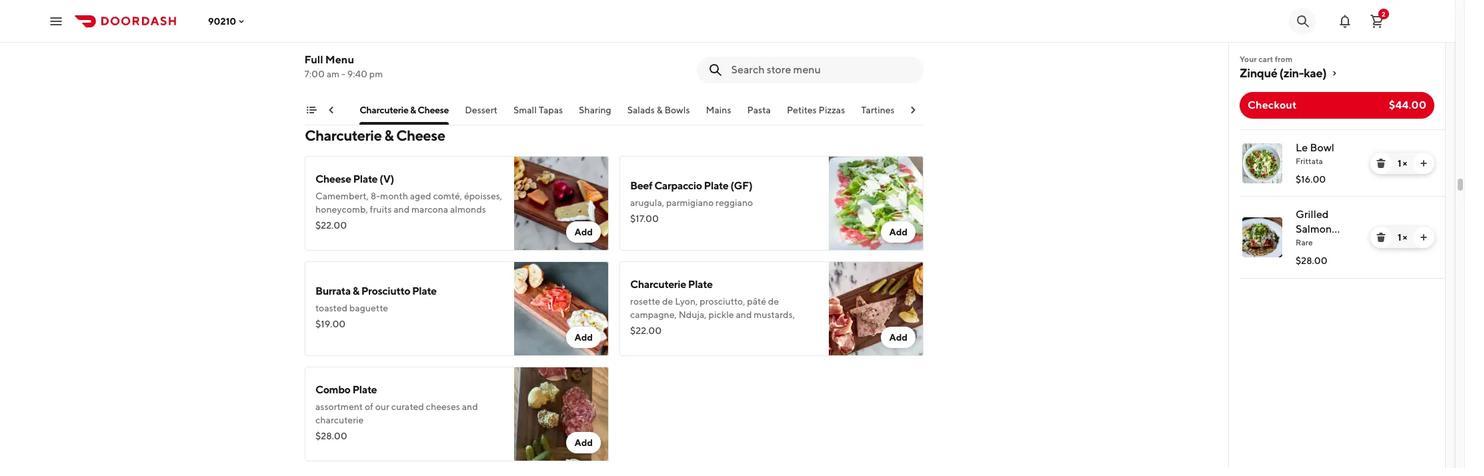 Task type: vqa. For each thing, say whether or not it's contained in the screenshot.


Task type: describe. For each thing, give the bounding box(es) containing it.
add for charcuterie plate
[[890, 332, 908, 343]]

1 vertical spatial cheese
[[396, 127, 445, 144]]

small tapas
[[514, 105, 564, 115]]

$13.00
[[316, 51, 345, 61]]

charcuterie plate rosette de lyon, prosciutto, pâté de campagne, nduja, pickle and mustards, $22.00
[[631, 278, 795, 336]]

prosciutto
[[361, 285, 410, 298]]

1 for le bowl
[[1398, 158, 1402, 169]]

am
[[327, 69, 340, 79]]

salads
[[628, 105, 655, 115]]

0 vertical spatial charcuterie
[[360, 105, 409, 115]]

salami tartine image
[[514, 0, 609, 88]]

add button for combo plate
[[567, 432, 601, 454]]

cheese plate (v) image
[[514, 156, 609, 251]]

2 button
[[1364, 8, 1391, 34]]

list containing le bowl
[[1230, 129, 1446, 279]]

de inside rosette de lyon, butter, cornichons. $13.00
[[351, 35, 362, 45]]

add one to cart image for le bowl
[[1419, 158, 1430, 169]]

le bowl image
[[1243, 143, 1283, 183]]

mains
[[707, 105, 732, 115]]

and inside 'combo plate assortment of our curated cheeses and charcuterie $28.00'
[[462, 402, 478, 412]]

your
[[1240, 54, 1258, 64]]

notification bell image
[[1338, 13, 1354, 29]]

burrata & prosciutto plate toasted baguette $19.00
[[316, 285, 437, 330]]

marcona
[[412, 204, 448, 215]]

$44.00
[[1390, 99, 1427, 111]]

tartines for second tartines button from the right
[[310, 105, 344, 115]]

month
[[380, 191, 408, 202]]

pasta button
[[748, 103, 772, 125]]

époisses,
[[464, 191, 503, 202]]

$19.00
[[316, 319, 346, 330]]

mustards,
[[754, 310, 795, 320]]

9:40
[[348, 69, 368, 79]]

honeycomb,
[[316, 204, 368, 215]]

petites pizzas button
[[788, 103, 846, 125]]

grilled salmon plate (gf)
[[1296, 208, 1347, 250]]

rosette
[[631, 296, 661, 307]]

small
[[514, 105, 537, 115]]

& inside salads & bowls button
[[657, 105, 663, 115]]

kae)
[[1304, 66, 1327, 80]]

grilled salmon plate (gf) image
[[1243, 218, 1283, 258]]

curated
[[391, 402, 424, 412]]

scroll menu navigation right image
[[908, 105, 919, 115]]

dessert button
[[466, 103, 498, 125]]

pm
[[370, 69, 383, 79]]

cart
[[1259, 54, 1274, 64]]

toasted
[[316, 303, 348, 314]]

beef carpaccio plate (gf) arugula, parmigiano reggiano $17.00
[[631, 179, 753, 224]]

vegetables
[[912, 105, 960, 115]]

(gf) for beef carpaccio plate (gf) arugula, parmigiano reggiano $17.00
[[731, 179, 753, 192]]

combo plate image
[[514, 367, 609, 462]]

nduja,
[[679, 310, 707, 320]]

rosette de lyon, butter, cornichons. $13.00
[[316, 35, 465, 61]]

pasta
[[748, 105, 772, 115]]

arugula,
[[631, 197, 665, 208]]

lyon,
[[364, 35, 384, 45]]

Item Search search field
[[732, 63, 913, 77]]

add for combo plate
[[575, 438, 593, 448]]

almonds
[[450, 204, 486, 215]]

add button for cheese plate (v)
[[567, 222, 601, 243]]

burrata
[[316, 285, 351, 298]]

frittata
[[1296, 156, 1324, 166]]

$17.00
[[631, 214, 659, 224]]

0 vertical spatial cheese
[[418, 105, 449, 115]]

90210
[[208, 16, 236, 26]]

full
[[305, 53, 324, 66]]

menu
[[326, 53, 355, 66]]

grilled
[[1296, 208, 1330, 221]]

$22.00 inside charcuterie plate rosette de lyon, prosciutto, pâté de campagne, nduja, pickle and mustards, $22.00
[[631, 326, 662, 336]]

pizzas
[[819, 105, 846, 115]]

zinqué (zin-kae) link
[[1240, 65, 1435, 81]]

plate inside beef carpaccio plate (gf) arugula, parmigiano reggiano $17.00
[[704, 179, 729, 192]]

1 horizontal spatial de
[[663, 296, 673, 307]]

parmigiano
[[666, 197, 714, 208]]

1 × for grilled salmon plate (gf)
[[1398, 232, 1408, 243]]

show menu categories image
[[306, 105, 317, 115]]

camembert,
[[316, 191, 369, 202]]

rare
[[1296, 238, 1314, 248]]

(gf) for grilled salmon plate (gf)
[[1324, 238, 1347, 250]]

& inside burrata & prosciutto plate toasted baguette $19.00
[[353, 285, 360, 298]]

full menu 7:00 am - 9:40 pm
[[305, 53, 383, 79]]

add for beef carpaccio plate (gf)
[[890, 227, 908, 238]]

charcuterie
[[316, 415, 364, 426]]

le bowl frittata
[[1296, 141, 1335, 166]]

90210 button
[[208, 16, 247, 26]]

zinqué
[[1240, 66, 1278, 80]]

assortment
[[316, 402, 363, 412]]

$28.00 inside 'combo plate assortment of our curated cheeses and charcuterie $28.00'
[[316, 431, 347, 442]]

& down rosette de lyon, butter, cornichons. $13.00
[[411, 105, 417, 115]]

sharing button
[[580, 103, 612, 125]]

open menu image
[[48, 13, 64, 29]]

pickle
[[709, 310, 734, 320]]

tapas
[[539, 105, 564, 115]]

baguette
[[350, 303, 388, 314]]

small tapas button
[[514, 103, 564, 125]]

cornichons.
[[416, 35, 465, 45]]

our
[[375, 402, 390, 412]]

aged
[[410, 191, 431, 202]]

add one to cart image for grilled salmon plate (gf)
[[1419, 232, 1430, 243]]

rosette
[[316, 35, 349, 45]]

plate inside charcuterie plate rosette de lyon, prosciutto, pâté de campagne, nduja, pickle and mustards, $22.00
[[688, 278, 713, 291]]

beef carpaccio plate (gf) image
[[829, 156, 924, 251]]



Task type: locate. For each thing, give the bounding box(es) containing it.
1 vertical spatial charcuterie & cheese
[[305, 127, 445, 144]]

remove item from cart image
[[1376, 158, 1387, 169], [1376, 232, 1387, 243]]

cheese left dessert
[[418, 105, 449, 115]]

2 vertical spatial cheese
[[316, 173, 351, 185]]

1 vertical spatial 1 ×
[[1398, 232, 1408, 243]]

0 vertical spatial remove item from cart image
[[1376, 158, 1387, 169]]

$28.00 down rare
[[1296, 256, 1328, 266]]

and inside charcuterie plate rosette de lyon, prosciutto, pâté de campagne, nduja, pickle and mustards, $22.00
[[736, 310, 752, 320]]

1 horizontal spatial and
[[462, 402, 478, 412]]

plate right prosciutto
[[412, 285, 437, 298]]

burrata & prosciutto plate image
[[514, 262, 609, 356]]

× for le bowl
[[1404, 158, 1408, 169]]

dessert
[[466, 105, 498, 115]]

$28.00
[[1296, 256, 1328, 266], [316, 431, 347, 442]]

(gf) down salmon
[[1324, 238, 1347, 250]]

checkout
[[1248, 99, 1297, 111]]

carpaccio
[[655, 179, 702, 192]]

charcuterie up the rosette
[[631, 278, 687, 291]]

tartines down am
[[310, 105, 344, 115]]

scroll menu navigation left image
[[326, 105, 337, 115]]

add button for beef carpaccio plate (gf)
[[882, 222, 916, 243]]

0 horizontal spatial tartines button
[[310, 103, 344, 125]]

2 tartines from the left
[[862, 105, 896, 115]]

$22.00
[[316, 220, 347, 231], [631, 326, 662, 336]]

1 horizontal spatial tartines
[[862, 105, 896, 115]]

and
[[394, 204, 410, 215], [736, 310, 752, 320], [462, 402, 478, 412]]

$16.00
[[1296, 174, 1327, 185]]

(gf) up reggiano on the top of page
[[731, 179, 753, 192]]

1 tartines from the left
[[310, 105, 344, 115]]

charcuterie down pm
[[360, 105, 409, 115]]

combo
[[316, 384, 351, 396]]

0 vertical spatial charcuterie & cheese
[[360, 105, 449, 115]]

vegetables button
[[912, 103, 960, 125]]

× for grilled salmon plate (gf)
[[1404, 232, 1408, 243]]

2 horizontal spatial and
[[736, 310, 752, 320]]

& left bowls
[[657, 105, 663, 115]]

0 vertical spatial 1
[[1398, 158, 1402, 169]]

mains button
[[707, 103, 732, 125]]

zinqué (zin-kae)
[[1240, 66, 1327, 80]]

plate up reggiano on the top of page
[[704, 179, 729, 192]]

tartines button
[[310, 103, 344, 125], [862, 103, 896, 125]]

2 1 from the top
[[1398, 232, 1402, 243]]

and inside cheese plate (v) camembert, 8-month aged comté,  époisses, honeycomb, fruits and marcona almonds $22.00
[[394, 204, 410, 215]]

& up (v) at the left of page
[[384, 127, 394, 144]]

plate up of
[[353, 384, 377, 396]]

(gf)
[[731, 179, 753, 192], [1324, 238, 1347, 250]]

de left 'lyon,'
[[663, 296, 673, 307]]

0 vertical spatial $22.00
[[316, 220, 347, 231]]

2 vertical spatial and
[[462, 402, 478, 412]]

tartines button down am
[[310, 103, 344, 125]]

sharing
[[580, 105, 612, 115]]

1 vertical spatial $22.00
[[631, 326, 662, 336]]

de left lyon,
[[351, 35, 362, 45]]

2 1 × from the top
[[1398, 232, 1408, 243]]

petites pizzas
[[788, 105, 846, 115]]

2 remove item from cart image from the top
[[1376, 232, 1387, 243]]

2 × from the top
[[1404, 232, 1408, 243]]

1 horizontal spatial $22.00
[[631, 326, 662, 336]]

beef
[[631, 179, 653, 192]]

and for cheese plate (v)
[[394, 204, 410, 215]]

charcuterie down scroll menu navigation left image
[[305, 127, 382, 144]]

0 vertical spatial add one to cart image
[[1419, 158, 1430, 169]]

and down pâté
[[736, 310, 752, 320]]

add one to cart image
[[1419, 158, 1430, 169], [1419, 232, 1430, 243]]

remove item from cart image for le bowl
[[1376, 158, 1387, 169]]

add button for burrata & prosciutto plate
[[567, 327, 601, 348]]

2 add one to cart image from the top
[[1419, 232, 1430, 243]]

pâté
[[748, 296, 767, 307]]

2 horizontal spatial de
[[768, 296, 779, 307]]

2
[[1383, 10, 1386, 18]]

cheese inside cheese plate (v) camembert, 8-month aged comté,  époisses, honeycomb, fruits and marcona almonds $22.00
[[316, 173, 351, 185]]

remove item from cart image for grilled salmon plate (gf)
[[1376, 232, 1387, 243]]

1 vertical spatial add one to cart image
[[1419, 232, 1430, 243]]

your cart from
[[1240, 54, 1293, 64]]

cheese
[[418, 105, 449, 115], [396, 127, 445, 144], [316, 173, 351, 185]]

plate up 8-
[[353, 173, 378, 185]]

campagne,
[[631, 310, 677, 320]]

cheeses
[[426, 402, 460, 412]]

1 remove item from cart image from the top
[[1376, 158, 1387, 169]]

1 vertical spatial charcuterie
[[305, 127, 382, 144]]

list
[[1230, 129, 1446, 279]]

bowl
[[1311, 141, 1335, 154]]

from
[[1276, 54, 1293, 64]]

add for burrata & prosciutto plate
[[575, 332, 593, 343]]

1 for grilled salmon plate (gf)
[[1398, 232, 1402, 243]]

and right cheeses
[[462, 402, 478, 412]]

salmon
[[1296, 223, 1333, 236]]

reggiano
[[716, 197, 753, 208]]

le
[[1296, 141, 1309, 154]]

1 × from the top
[[1404, 158, 1408, 169]]

cheese up camembert, on the top left of page
[[316, 173, 351, 185]]

1 horizontal spatial $28.00
[[1296, 256, 1328, 266]]

-
[[342, 69, 346, 79]]

plate inside cheese plate (v) camembert, 8-month aged comté,  époisses, honeycomb, fruits and marcona almonds $22.00
[[353, 173, 378, 185]]

0 horizontal spatial $28.00
[[316, 431, 347, 442]]

fruits
[[370, 204, 392, 215]]

bowls
[[665, 105, 691, 115]]

lyon,
[[675, 296, 698, 307]]

tartines button left scroll menu navigation right image at the top
[[862, 103, 896, 125]]

1 vertical spatial $28.00
[[316, 431, 347, 442]]

1 × for le bowl
[[1398, 158, 1408, 169]]

salads & bowls button
[[628, 103, 691, 125]]

plate inside grilled salmon plate (gf)
[[1296, 238, 1322, 250]]

0 horizontal spatial $22.00
[[316, 220, 347, 231]]

combo plate assortment of our curated cheeses and charcuterie $28.00
[[316, 384, 478, 442]]

2 tartines button from the left
[[862, 103, 896, 125]]

add for cheese plate (v)
[[575, 227, 593, 238]]

7:00
[[305, 69, 325, 79]]

plate up 'lyon,'
[[688, 278, 713, 291]]

cheese plate (v) camembert, 8-month aged comté,  époisses, honeycomb, fruits and marcona almonds $22.00
[[316, 173, 503, 231]]

salads & bowls
[[628, 105, 691, 115]]

(v)
[[380, 173, 394, 185]]

1 horizontal spatial (gf)
[[1324, 238, 1347, 250]]

charcuterie inside charcuterie plate rosette de lyon, prosciutto, pâté de campagne, nduja, pickle and mustards, $22.00
[[631, 278, 687, 291]]

1 vertical spatial and
[[736, 310, 752, 320]]

charcuterie & cheese up (v) at the left of page
[[305, 127, 445, 144]]

1 vertical spatial (gf)
[[1324, 238, 1347, 250]]

prosciutto,
[[700, 296, 746, 307]]

1 add one to cart image from the top
[[1419, 158, 1430, 169]]

butter,
[[386, 35, 414, 45]]

tartines for 1st tartines button from the right
[[862, 105, 896, 115]]

×
[[1404, 158, 1408, 169], [1404, 232, 1408, 243]]

plate
[[353, 173, 378, 185], [704, 179, 729, 192], [1296, 238, 1322, 250], [688, 278, 713, 291], [412, 285, 437, 298], [353, 384, 377, 396]]

1 vertical spatial 1
[[1398, 232, 1402, 243]]

plate inside 'combo plate assortment of our curated cheeses and charcuterie $28.00'
[[353, 384, 377, 396]]

0 vertical spatial ×
[[1404, 158, 1408, 169]]

1
[[1398, 158, 1402, 169], [1398, 232, 1402, 243]]

and for charcuterie plate
[[736, 310, 752, 320]]

0 vertical spatial (gf)
[[731, 179, 753, 192]]

(zin-
[[1280, 66, 1304, 80]]

1 tartines button from the left
[[310, 103, 344, 125]]

0 vertical spatial $28.00
[[1296, 256, 1328, 266]]

tartines
[[310, 105, 344, 115], [862, 105, 896, 115]]

petites
[[788, 105, 817, 115]]

$22.00 down "honeycomb,"
[[316, 220, 347, 231]]

0 vertical spatial and
[[394, 204, 410, 215]]

1 vertical spatial ×
[[1404, 232, 1408, 243]]

of
[[365, 402, 374, 412]]

1 1 × from the top
[[1398, 158, 1408, 169]]

plate down salmon
[[1296, 238, 1322, 250]]

charcuterie & cheese down pm
[[360, 105, 449, 115]]

1 horizontal spatial tartines button
[[862, 103, 896, 125]]

$28.00 down charcuterie
[[316, 431, 347, 442]]

2 items, open order cart image
[[1370, 13, 1386, 29]]

cheese up aged on the top left of page
[[396, 127, 445, 144]]

add button
[[567, 222, 601, 243], [882, 222, 916, 243], [567, 327, 601, 348], [882, 327, 916, 348], [567, 432, 601, 454]]

charcuterie & cheese
[[360, 105, 449, 115], [305, 127, 445, 144]]

0 horizontal spatial de
[[351, 35, 362, 45]]

0 vertical spatial 1 ×
[[1398, 158, 1408, 169]]

charcuterie plate image
[[829, 262, 924, 356]]

2 vertical spatial charcuterie
[[631, 278, 687, 291]]

1 vertical spatial remove item from cart image
[[1376, 232, 1387, 243]]

&
[[411, 105, 417, 115], [657, 105, 663, 115], [384, 127, 394, 144], [353, 285, 360, 298]]

1 ×
[[1398, 158, 1408, 169], [1398, 232, 1408, 243]]

plate inside burrata & prosciutto plate toasted baguette $19.00
[[412, 285, 437, 298]]

comté,
[[433, 191, 462, 202]]

(gf) inside beef carpaccio plate (gf) arugula, parmigiano reggiano $17.00
[[731, 179, 753, 192]]

8-
[[371, 191, 380, 202]]

& up baguette
[[353, 285, 360, 298]]

and down month
[[394, 204, 410, 215]]

add button for charcuterie plate
[[882, 327, 916, 348]]

(gf) inside grilled salmon plate (gf)
[[1324, 238, 1347, 250]]

0 horizontal spatial tartines
[[310, 105, 344, 115]]

$22.00 down campagne,
[[631, 326, 662, 336]]

de up mustards,
[[768, 296, 779, 307]]

0 horizontal spatial and
[[394, 204, 410, 215]]

0 horizontal spatial (gf)
[[731, 179, 753, 192]]

tartines left scroll menu navigation right image at the top
[[862, 105, 896, 115]]

1 1 from the top
[[1398, 158, 1402, 169]]

$22.00 inside cheese plate (v) camembert, 8-month aged comté,  époisses, honeycomb, fruits and marcona almonds $22.00
[[316, 220, 347, 231]]



